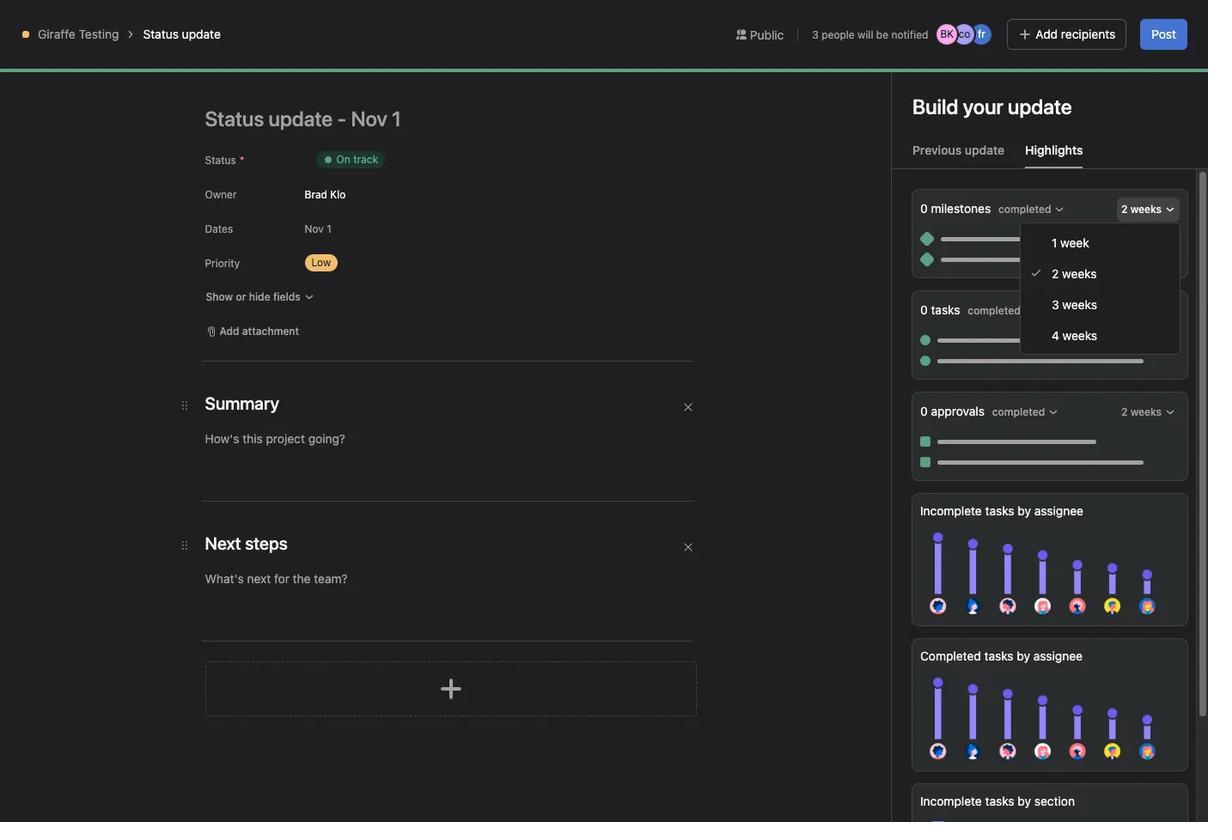 Task type: locate. For each thing, give the bounding box(es) containing it.
add
[[1071, 14, 1091, 27], [1036, 27, 1058, 41], [220, 325, 239, 338]]

add for add recipients
[[1036, 27, 1058, 41]]

0 vertical spatial completed button
[[994, 198, 1069, 222]]

completed button
[[994, 198, 1069, 222], [963, 299, 1039, 323], [988, 400, 1063, 424]]

add for add billing info
[[1071, 14, 1091, 27]]

add inside "add attachment" dropdown button
[[220, 325, 239, 338]]

completed button up 1 week
[[994, 198, 1069, 222]]

2 vertical spatial 2
[[1121, 406, 1128, 418]]

incomplete tasks by assignee
[[920, 504, 1084, 518]]

2 weeks button
[[1117, 198, 1180, 222], [1117, 400, 1180, 424]]

highlights
[[1025, 143, 1083, 157]]

1 vertical spatial 0
[[920, 302, 928, 317]]

giraffe testing link
[[38, 27, 119, 41]]

in
[[993, 14, 1002, 27]]

tasks for incomplete tasks by section
[[985, 794, 1014, 809]]

completed for 0 milestones
[[998, 203, 1051, 216]]

add report section image
[[437, 675, 464, 703]]

2 remove section image from the top
[[683, 542, 693, 553]]

by for incomplete tasks by assignee
[[1018, 504, 1031, 518]]

timeline link
[[235, 106, 296, 125]]

completed right 'milestones'
[[998, 203, 1051, 216]]

1 incomplete from the top
[[920, 504, 982, 518]]

0 vertical spatial by
[[1018, 504, 1031, 518]]

1 vertical spatial assignee
[[1034, 649, 1083, 663]]

2 up '1 week' link
[[1121, 203, 1128, 216]]

0
[[920, 201, 928, 216], [920, 302, 928, 317], [920, 404, 928, 418]]

2
[[1121, 203, 1128, 216], [1052, 266, 1059, 281], [1121, 406, 1128, 418]]

0 vertical spatial 3
[[812, 28, 819, 41]]

0 horizontal spatial status
[[143, 27, 179, 41]]

free
[[895, 8, 917, 21]]

fr
[[978, 27, 985, 40]]

on
[[336, 153, 350, 166]]

1 vertical spatial 3
[[1052, 297, 1059, 311]]

my
[[1005, 14, 1019, 27]]

3 0 from the top
[[920, 404, 928, 418]]

left
[[922, 20, 938, 33]]

show or hide fields button
[[198, 285, 322, 309]]

1 horizontal spatial 3
[[1052, 297, 1059, 311]]

board
[[180, 107, 214, 122]]

2 vertical spatial 0
[[920, 404, 928, 418]]

2 down '4 weeks' link
[[1121, 406, 1128, 418]]

2 vertical spatial by
[[1018, 794, 1031, 809]]

3 for 3 people will be notified
[[812, 28, 819, 41]]

previous
[[913, 143, 962, 157]]

1 0 from the top
[[920, 201, 928, 216]]

3 up the 4
[[1052, 297, 1059, 311]]

priority
[[205, 257, 240, 270]]

2 weeks link
[[1021, 258, 1180, 289]]

3
[[812, 28, 819, 41], [1052, 297, 1059, 311]]

what's in my trial? button
[[949, 9, 1053, 33]]

0 horizontal spatial add
[[220, 325, 239, 338]]

status left *
[[205, 154, 236, 167]]

None text field
[[72, 58, 193, 89]]

completed inside 0 tasks completed
[[968, 304, 1021, 317]]

0 vertical spatial 2 weeks button
[[1117, 198, 1180, 222]]

0 horizontal spatial update
[[182, 27, 221, 41]]

your update
[[963, 95, 1072, 119]]

1 horizontal spatial 1
[[1052, 235, 1057, 250]]

update up "board"
[[182, 27, 221, 41]]

3 weeks link
[[1021, 289, 1180, 320]]

0 vertical spatial completed
[[998, 203, 1051, 216]]

1 vertical spatial 2 weeks
[[1052, 266, 1097, 281]]

2 2 weeks button from the top
[[1117, 400, 1180, 424]]

approvals
[[931, 404, 985, 418]]

1 remove section image from the top
[[683, 402, 693, 412]]

on track button
[[305, 144, 396, 175]]

3 inside 3 weeks link
[[1052, 297, 1059, 311]]

by for completed tasks by assignee
[[1017, 649, 1030, 663]]

update for previous update
[[965, 143, 1005, 157]]

1 horizontal spatial add
[[1036, 27, 1058, 41]]

2 weeks
[[1121, 203, 1162, 216], [1052, 266, 1097, 281], [1121, 406, 1162, 418]]

completed left "3 weeks"
[[968, 304, 1021, 317]]

1 week
[[1052, 235, 1089, 250]]

tab list
[[892, 141, 1208, 169]]

timeline
[[248, 107, 296, 122]]

completed button for 0 approvals
[[988, 400, 1063, 424]]

completed right approvals
[[992, 406, 1045, 418]]

2 incomplete from the top
[[920, 794, 982, 809]]

1 2 weeks button from the top
[[1117, 198, 1180, 222]]

remove section image
[[683, 402, 693, 412], [683, 542, 693, 553]]

build your update
[[913, 95, 1072, 119]]

1 horizontal spatial status
[[205, 154, 236, 167]]

1 vertical spatial update
[[965, 143, 1005, 157]]

assignee
[[1034, 504, 1084, 518], [1034, 649, 1083, 663]]

1 right nov
[[327, 222, 331, 235]]

2 inside the 2 weeks link
[[1052, 266, 1059, 281]]

add recipients button
[[1007, 19, 1127, 50]]

status right testing
[[143, 27, 179, 41]]

incomplete
[[920, 504, 982, 518], [920, 794, 982, 809]]

1 inside '1 week' link
[[1052, 235, 1057, 250]]

1
[[327, 222, 331, 235], [1052, 235, 1057, 250]]

show or hide fields
[[206, 290, 301, 303]]

completed button right approvals
[[988, 400, 1063, 424]]

completed button left "3 weeks"
[[963, 299, 1039, 323]]

update down build your update
[[965, 143, 1005, 157]]

1 vertical spatial 2
[[1052, 266, 1059, 281]]

1 horizontal spatial update
[[965, 143, 1005, 157]]

1 vertical spatial 2 weeks button
[[1117, 400, 1180, 424]]

completed
[[998, 203, 1051, 216], [968, 304, 1021, 317], [992, 406, 1045, 418]]

0 vertical spatial assignee
[[1034, 504, 1084, 518]]

0 vertical spatial remove section image
[[683, 402, 693, 412]]

testing
[[79, 27, 119, 41]]

tasks
[[931, 302, 960, 317], [985, 504, 1014, 518], [984, 649, 1014, 663], [985, 794, 1014, 809]]

2 vertical spatial completed
[[992, 406, 1045, 418]]

Section title text field
[[205, 532, 288, 556]]

what's
[[956, 14, 990, 27]]

1 vertical spatial by
[[1017, 649, 1030, 663]]

owner
[[205, 188, 237, 201]]

1 vertical spatial incomplete
[[920, 794, 982, 809]]

0 for 0 tasks completed
[[920, 302, 928, 317]]

update
[[182, 27, 221, 41], [965, 143, 1005, 157]]

attachment
[[242, 325, 299, 338]]

2 down 1 week
[[1052, 266, 1059, 281]]

previous update
[[913, 143, 1005, 157]]

0 vertical spatial update
[[182, 27, 221, 41]]

2 0 from the top
[[920, 302, 928, 317]]

remove section image for section title text field
[[683, 402, 693, 412]]

0 vertical spatial status
[[143, 27, 179, 41]]

3 left people
[[812, 28, 819, 41]]

1 vertical spatial remove section image
[[683, 542, 693, 553]]

completed
[[920, 649, 981, 663]]

remove section image for section title text box
[[683, 542, 693, 553]]

add inside add recipients button
[[1036, 27, 1058, 41]]

status
[[143, 27, 179, 41], [205, 154, 236, 167]]

2 horizontal spatial add
[[1071, 14, 1091, 27]]

section
[[1034, 794, 1075, 809]]

1 left week
[[1052, 235, 1057, 250]]

will
[[858, 28, 873, 41]]

by
[[1018, 504, 1031, 518], [1017, 649, 1030, 663], [1018, 794, 1031, 809]]

on track
[[336, 153, 378, 166]]

tasks for incomplete tasks by assignee
[[985, 504, 1014, 518]]

incomplete for incomplete tasks by assignee
[[920, 504, 982, 518]]

0 vertical spatial 2
[[1121, 203, 1128, 216]]

add inside add billing info 'button'
[[1071, 14, 1091, 27]]

weeks
[[1130, 203, 1162, 216], [1062, 266, 1097, 281], [1062, 297, 1097, 311], [1063, 328, 1097, 342], [1130, 406, 1162, 418]]

status update
[[143, 27, 221, 41]]

days
[[897, 20, 919, 33]]

2 vertical spatial 2 weeks
[[1121, 406, 1162, 418]]

0 approvals
[[920, 404, 988, 418]]

0 vertical spatial incomplete
[[920, 504, 982, 518]]

0 vertical spatial 0
[[920, 201, 928, 216]]

add billing info button
[[1064, 9, 1151, 33]]

0 horizontal spatial 3
[[812, 28, 819, 41]]

1 vertical spatial completed
[[968, 304, 1021, 317]]

billing
[[1094, 14, 1123, 27]]

list box
[[401, 7, 814, 34]]

4 weeks link
[[1021, 320, 1180, 351]]

0 horizontal spatial 1
[[327, 222, 331, 235]]

1 vertical spatial completed button
[[963, 299, 1039, 323]]

public
[[750, 27, 784, 42]]

tab list containing previous update
[[892, 141, 1208, 169]]

incomplete for incomplete tasks by section
[[920, 794, 982, 809]]

or
[[236, 290, 246, 303]]

1 vertical spatial status
[[205, 154, 236, 167]]

info
[[1126, 14, 1144, 27]]

2 vertical spatial completed button
[[988, 400, 1063, 424]]



Task type: vqa. For each thing, say whether or not it's contained in the screenshot.
the bottom the
no



Task type: describe. For each thing, give the bounding box(es) containing it.
status for status update
[[143, 27, 179, 41]]

status for status *
[[205, 154, 236, 167]]

0 for 0 approvals
[[920, 404, 928, 418]]

recipients
[[1061, 27, 1116, 41]]

2 for first 2 weeks dropdown button from the bottom of the page
[[1121, 406, 1128, 418]]

people
[[822, 28, 855, 41]]

add billing info
[[1071, 14, 1144, 27]]

board link
[[167, 106, 214, 125]]

post
[[1152, 27, 1176, 41]]

calendar
[[331, 107, 382, 122]]

nov 1
[[305, 222, 331, 235]]

co
[[958, 27, 970, 40]]

3 for 3 weeks
[[1052, 297, 1059, 311]]

trial
[[920, 8, 938, 21]]

incomplete tasks by section
[[920, 794, 1075, 809]]

tasks for 0 tasks completed
[[931, 302, 960, 317]]

dates
[[205, 223, 233, 235]]

by for incomplete tasks by section
[[1018, 794, 1031, 809]]

add recipients
[[1036, 27, 1116, 41]]

week
[[1060, 235, 1089, 250]]

completed for 0 approvals
[[992, 406, 1045, 418]]

hide
[[249, 290, 270, 303]]

what's in my trial?
[[956, 14, 1046, 27]]

giraffe
[[38, 27, 75, 41]]

add attachment button
[[198, 320, 307, 344]]

milestones
[[931, 201, 991, 216]]

klo
[[330, 188, 346, 201]]

post button
[[1140, 19, 1187, 50]]

trial?
[[1022, 14, 1046, 27]]

3 people will be notified
[[812, 28, 928, 41]]

0 milestones
[[920, 201, 994, 216]]

low button
[[305, 254, 355, 272]]

bk
[[940, 27, 954, 40]]

update for status update
[[182, 27, 221, 41]]

completed tasks by assignee
[[920, 649, 1083, 663]]

0 for 0 milestones
[[920, 201, 928, 216]]

track
[[353, 153, 378, 166]]

Section title text field
[[205, 392, 279, 416]]

free trial 17 days left
[[883, 8, 938, 33]]

assignee for incomplete tasks by assignee
[[1034, 504, 1084, 518]]

low
[[311, 256, 331, 269]]

add for add attachment
[[220, 325, 239, 338]]

show
[[206, 290, 233, 303]]

1 week link
[[1021, 227, 1180, 258]]

0 tasks completed
[[920, 302, 1021, 317]]

be
[[876, 28, 888, 41]]

calendar link
[[317, 106, 382, 125]]

brad
[[305, 188, 327, 201]]

completed button for 0 tasks completed
[[963, 299, 1039, 323]]

brad klo
[[305, 188, 346, 201]]

0 vertical spatial 2 weeks
[[1121, 203, 1162, 216]]

status *
[[205, 154, 244, 167]]

2 for 2nd 2 weeks dropdown button from the bottom
[[1121, 203, 1128, 216]]

giraffe testing
[[38, 27, 119, 41]]

3 weeks
[[1052, 297, 1097, 311]]

4 weeks
[[1052, 328, 1097, 342]]

*
[[240, 154, 244, 167]]

Title of update text field
[[205, 100, 720, 137]]

add attachment
[[220, 325, 299, 338]]

assignee for completed tasks by assignee
[[1034, 649, 1083, 663]]

nov
[[305, 222, 324, 235]]

4
[[1052, 328, 1059, 342]]

tasks for completed tasks by assignee
[[984, 649, 1014, 663]]

build
[[913, 95, 959, 119]]

fields
[[273, 290, 301, 303]]

17
[[883, 20, 894, 33]]

completed button for 0 milestones
[[994, 198, 1069, 222]]

ribbon image
[[31, 63, 52, 83]]

remove from starred image
[[226, 66, 240, 80]]

notified
[[891, 28, 928, 41]]



